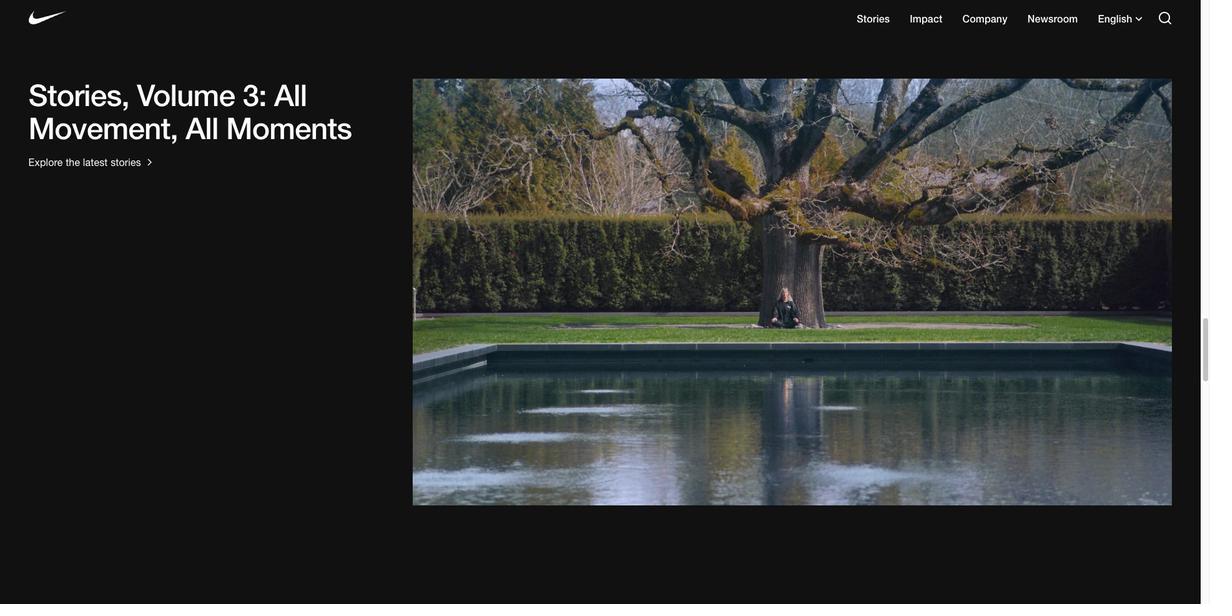 Task type: locate. For each thing, give the bounding box(es) containing it.
0 horizontal spatial all
[[186, 110, 218, 145]]

english
[[1098, 12, 1132, 24]]

stories
[[857, 12, 890, 24]]

all
[[274, 77, 307, 112], [186, 110, 218, 145]]

stories
[[111, 156, 141, 168]]

newsroom link
[[1028, 12, 1078, 24]]

movement,
[[28, 110, 178, 145]]

company link
[[963, 12, 1008, 24]]

english button
[[1098, 12, 1142, 24]]

newsroom
[[1028, 12, 1078, 24]]

3:
[[243, 77, 266, 112]]

explore the latest stories link
[[28, 156, 154, 168]]

stories,
[[28, 77, 129, 112]]

explore the latest stories
[[28, 156, 141, 168]]

all right 3:
[[274, 77, 307, 112]]

latest
[[83, 156, 108, 168]]

all left 3:
[[186, 110, 218, 145]]

home image
[[28, 7, 66, 29]]



Task type: vqa. For each thing, say whether or not it's contained in the screenshot.
FISCAL
no



Task type: describe. For each thing, give the bounding box(es) containing it.
volume
[[137, 77, 235, 112]]

impact
[[910, 12, 943, 24]]

stories, volume 3: all movement, all moments
[[28, 77, 352, 145]]

company
[[963, 12, 1008, 24]]

impact link
[[910, 12, 943, 24]]

open search image
[[1157, 10, 1172, 25]]

1 horizontal spatial all
[[274, 77, 307, 112]]

the
[[66, 156, 80, 168]]

stories link
[[857, 12, 890, 24]]

explore
[[28, 156, 63, 168]]

moments
[[226, 110, 352, 145]]



